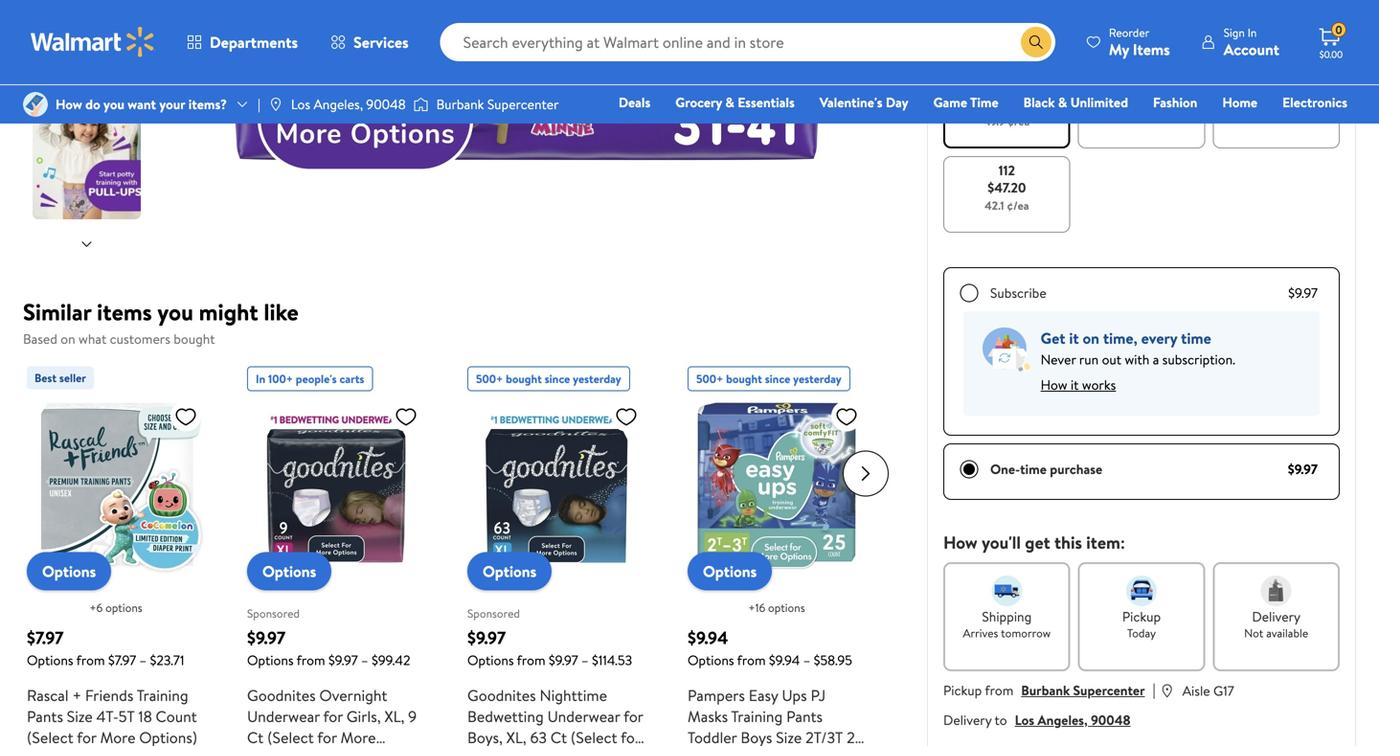Task type: locate. For each thing, give the bounding box(es) containing it.
0 vertical spatial time
[[1182, 328, 1212, 349]]

this
[[1055, 531, 1083, 555]]

delivery inside delivery not available
[[1253, 608, 1301, 626]]

2 sponsored from the left
[[468, 606, 520, 622]]

0 horizontal spatial since
[[545, 371, 570, 387]]

options link for overnight
[[247, 552, 332, 591]]

xl, left 63 on the left
[[507, 727, 527, 746]]

 image
[[23, 92, 48, 117], [414, 95, 429, 114]]

| left 'aisle' on the bottom of the page
[[1153, 679, 1156, 700]]

boys
[[741, 727, 773, 746]]

pickup
[[1123, 608, 1162, 626], [944, 681, 983, 700]]

underwear left the girls, on the left
[[247, 706, 320, 727]]

yesterday up "sign in to add to favorites list, pampers easy ups pj masks training pants toddler boys size 2t/3t 25 count (select for more options)" image
[[794, 371, 842, 387]]

unlimited
[[1071, 93, 1129, 112]]

49.9
[[984, 113, 1006, 129]]

options link up sponsored $9.97 options from $9.97 – $99.42
[[247, 552, 332, 591]]

¢/ea down the $47.20 at the top
[[1008, 197, 1030, 214]]

¢/ea inside 20 count $9.97 49.9 ¢/ea
[[1008, 113, 1030, 129]]

$7.97 up rascal
[[27, 626, 64, 650]]

delivery left to
[[944, 711, 992, 730]]

ct right 'options)'
[[247, 727, 264, 746]]

1 horizontal spatial goodnites
[[468, 685, 536, 706]]

1 horizontal spatial $7.97
[[108, 651, 136, 670]]

$9.94 options from $9.94 – $58.95
[[688, 626, 853, 670]]

count for 70 count $29.97 42.8 ¢/ea
[[1133, 73, 1169, 92]]

1 horizontal spatial pickup
[[1123, 608, 1162, 626]]

size inside the pampers easy ups pj masks training pants toddler boys size 2t/3t
[[776, 727, 802, 746]]

1 horizontal spatial xl,
[[507, 727, 527, 746]]

1 horizontal spatial  image
[[414, 95, 429, 114]]

goodnites nighttime bedwetting underwear for boys, xl, 63 ct (select for more options) image
[[468, 397, 646, 575]]

size left s/m
[[983, 2, 1005, 21]]

you inside similar items you might like based on what customers bought
[[158, 296, 193, 328]]

1 pants from the left
[[27, 706, 63, 727]]

– left $114.53
[[582, 651, 589, 670]]

& right grocery
[[726, 93, 735, 112]]

1 vertical spatial it
[[1071, 376, 1079, 394]]

1 vertical spatial supercenter
[[1074, 681, 1146, 700]]

from up overnight
[[297, 651, 325, 670]]

$47.20
[[988, 178, 1027, 197]]

¢/ea right 49.9
[[1008, 113, 1030, 129]]

since for $9.94
[[765, 371, 791, 387]]

rascal + friends training pants size 4t-5t 18 count (select for more options)
[[27, 685, 197, 746]]

count right the 92
[[1268, 73, 1304, 92]]

1 options from the left
[[105, 600, 142, 616]]

$23.71
[[150, 651, 184, 670]]

1 vertical spatial how
[[1041, 376, 1068, 394]]

500+ for sponsored
[[476, 371, 503, 387]]

want
[[128, 95, 156, 114]]

delivery down "intent image for delivery"
[[1253, 608, 1301, 626]]

90048 down services
[[366, 95, 406, 114]]

0 horizontal spatial bought
[[174, 330, 215, 348]]

4 options link from the left
[[688, 552, 773, 591]]

0 horizontal spatial goodnites
[[247, 685, 316, 706]]

0 vertical spatial it
[[1070, 328, 1080, 349]]

0 horizontal spatial options
[[105, 600, 142, 616]]

+6 options
[[89, 600, 142, 616]]

underwear right 63 on the left
[[548, 706, 620, 727]]

1 horizontal spatial (select
[[267, 727, 314, 746]]

2 yesterday from the left
[[794, 371, 842, 387]]

1 underwear from the left
[[247, 706, 320, 727]]

0
[[1336, 22, 1343, 38]]

valentine's day
[[820, 93, 909, 112]]

fashion
[[1154, 93, 1198, 112]]

count list
[[940, 64, 1344, 237]]

time left purchase
[[1021, 460, 1047, 479]]

2 horizontal spatial (select
[[571, 727, 618, 746]]

from up +
[[76, 651, 105, 670]]

0 horizontal spatial &
[[726, 93, 735, 112]]

intent image for delivery image
[[1262, 576, 1292, 607]]

1 vertical spatial $9.94
[[769, 651, 800, 670]]

pickup for pickup from burbank supercenter |
[[944, 681, 983, 700]]

$9.94
[[688, 626, 729, 650], [769, 651, 800, 670]]

0 vertical spatial |
[[258, 95, 260, 114]]

1 horizontal spatial underwear
[[548, 706, 620, 727]]

count for 20 count $9.97 49.9 ¢/ea
[[999, 73, 1035, 92]]

0 horizontal spatial underwear
[[247, 706, 320, 727]]

0 horizontal spatial supercenter
[[488, 95, 559, 114]]

2t/3t
[[806, 727, 844, 746]]

on left "what" on the left top of the page
[[61, 330, 75, 348]]

1 vertical spatial angeles,
[[1038, 711, 1088, 730]]

1 500+ from the left
[[476, 371, 503, 387]]

0 horizontal spatial xl,
[[385, 706, 405, 727]]

yesterday up sign in to add to favorites list, goodnites nighttime bedwetting underwear for boys, xl, 63 ct (select for more options) "icon"
[[573, 371, 622, 387]]

2 goodnites from the left
[[468, 685, 536, 706]]

0 horizontal spatial you
[[104, 95, 124, 114]]

1 vertical spatial delivery
[[944, 711, 992, 730]]

in inside 'sign in account'
[[1248, 24, 1258, 41]]

& for black
[[1059, 93, 1068, 112]]

goodnites inside goodnites nighttime bedwetting underwear for boys, xl, 63 ct (select f
[[468, 685, 536, 706]]

options inside sponsored $9.97 options from $9.97 – $99.42
[[247, 651, 294, 670]]

black & unlimited link
[[1015, 92, 1137, 113]]

goodnites overnight underwear for girls, xl, 9 ct (select for mo
[[247, 685, 417, 746]]

in
[[1248, 24, 1258, 41], [256, 371, 266, 387]]

deals link
[[610, 92, 660, 113]]

1 (select from the left
[[27, 727, 73, 746]]

from up nighttime
[[517, 651, 546, 670]]

valentine's day link
[[811, 92, 918, 113]]

500+ bought since yesterday up "sign in to add to favorites list, pampers easy ups pj masks training pants toddler boys size 2t/3t 25 count (select for more options)" image
[[697, 371, 842, 387]]

2 500+ from the left
[[697, 371, 724, 387]]

size
[[983, 2, 1005, 21], [67, 706, 93, 727], [776, 727, 802, 746]]

– left $23.71
[[139, 651, 147, 670]]

you up customers
[[158, 296, 193, 328]]

purchase
[[1050, 460, 1103, 479]]

& for grocery
[[726, 93, 735, 112]]

intent image for shipping image
[[992, 576, 1023, 607]]

1 horizontal spatial &
[[1059, 93, 1068, 112]]

0 vertical spatial supercenter
[[488, 95, 559, 114]]

0 horizontal spatial 500+ bought since yesterday
[[476, 371, 622, 387]]

2 pants from the left
[[787, 706, 823, 727]]

options up rascal
[[27, 651, 73, 670]]

goodnites for goodnites overnight underwear for girls, xl, 9 ct (select for mo
[[247, 685, 316, 706]]

best
[[34, 370, 57, 386]]

0 horizontal spatial in
[[256, 371, 266, 387]]

1 horizontal spatial burbank
[[1022, 681, 1071, 700]]

1 vertical spatial pickup
[[944, 681, 983, 700]]

(select down rascal
[[27, 727, 73, 746]]

20 up 'time'
[[980, 73, 995, 92]]

count for 92 count $39.97 43.4 ¢/ea
[[1268, 73, 1304, 92]]

$7.97 up the friends
[[108, 651, 136, 670]]

1 vertical spatial 90048
[[1092, 711, 1131, 730]]

1 horizontal spatial delivery
[[1253, 608, 1301, 626]]

goodnites inside "goodnites overnight underwear for girls, xl, 9 ct (select for mo"
[[247, 685, 316, 706]]

debit
[[1233, 120, 1266, 138]]

1 vertical spatial you
[[158, 296, 193, 328]]

1 goodnites from the left
[[247, 685, 316, 706]]

options)
[[139, 727, 197, 746]]

get
[[1026, 531, 1051, 555]]

delivery for not
[[1253, 608, 1301, 626]]

+16
[[749, 600, 766, 616]]

pickup for pickup today
[[1123, 608, 1162, 626]]

count inside 20 count $9.97 49.9 ¢/ea
[[999, 73, 1035, 92]]

every
[[1142, 328, 1178, 349]]

s/m
[[1009, 2, 1032, 21]]

how for you
[[56, 95, 82, 114]]

how inside get it on time, every time never run out with a subscription. how it works
[[1041, 376, 1068, 394]]

$9.97
[[992, 94, 1022, 113], [1289, 284, 1319, 302], [1289, 460, 1319, 479], [247, 626, 286, 650], [468, 626, 506, 650], [329, 651, 358, 670], [549, 651, 579, 670]]

2 & from the left
[[1059, 93, 1068, 112]]

1 vertical spatial in
[[256, 371, 266, 387]]

$9.94 up ups
[[769, 651, 800, 670]]

1 horizontal spatial yesterday
[[794, 371, 842, 387]]

500+
[[476, 371, 503, 387], [697, 371, 724, 387]]

(select inside "goodnites overnight underwear for girls, xl, 9 ct (select for mo"
[[267, 727, 314, 746]]

xl, left "9"
[[385, 706, 405, 727]]

pampers easy ups pj masks training pants toddler boys size 2t/3t 25 count (select for more options) image
[[688, 397, 866, 575]]

on up run on the top
[[1083, 328, 1100, 349]]

walmart+ link
[[1282, 119, 1357, 139]]

0 horizontal spatial burbank
[[437, 95, 484, 114]]

options
[[42, 561, 96, 582], [263, 561, 316, 582], [483, 561, 537, 582], [703, 561, 757, 582], [27, 651, 73, 670], [247, 651, 294, 670], [468, 651, 514, 670], [688, 651, 735, 670]]

0 vertical spatial $9.94
[[688, 626, 729, 650]]

1 product group from the left
[[27, 359, 205, 746]]

count right 18
[[156, 706, 197, 727]]

1 horizontal spatial in
[[1248, 24, 1258, 41]]

options up "goodnites overnight underwear for girls, xl, 9 ct (select for mo"
[[247, 651, 294, 670]]

1 vertical spatial time
[[1021, 460, 1047, 479]]

0 vertical spatial los
[[291, 95, 311, 114]]

$9.94 up 'pampers'
[[688, 626, 729, 650]]

underwear
[[247, 706, 320, 727], [548, 706, 620, 727]]

0 vertical spatial how
[[56, 95, 82, 114]]

burbank
[[437, 95, 484, 114], [1022, 681, 1071, 700]]

options link up +6
[[27, 552, 111, 591]]

1 horizontal spatial ct
[[551, 727, 567, 746]]

1 horizontal spatial 90048
[[1092, 711, 1131, 730]]

1 horizontal spatial you
[[158, 296, 193, 328]]

works
[[1083, 376, 1117, 394]]

goodnites left overnight
[[247, 685, 316, 706]]

1 vertical spatial burbank
[[1022, 681, 1071, 700]]

walmart+
[[1291, 120, 1348, 138]]

0 vertical spatial $7.97
[[27, 626, 64, 650]]

count up black
[[999, 73, 1035, 92]]

options link for nighttime
[[468, 552, 552, 591]]

you right do
[[104, 95, 124, 114]]

¢/ea inside "92 count $39.97 43.4 ¢/ea"
[[1279, 109, 1301, 126]]

los down the departments
[[291, 95, 311, 114]]

options right +6
[[105, 600, 142, 616]]

tomorrow
[[1001, 625, 1051, 642]]

underwear inside goodnites nighttime bedwetting underwear for boys, xl, 63 ct (select f
[[548, 706, 620, 727]]

2 horizontal spatial size
[[983, 2, 1005, 21]]

from up the easy
[[738, 651, 766, 670]]

0 vertical spatial in
[[1248, 24, 1258, 41]]

goodnites up boys,
[[468, 685, 536, 706]]

0 horizontal spatial how
[[56, 95, 82, 114]]

0 horizontal spatial delivery
[[944, 711, 992, 730]]

2 500+ bought since yesterday from the left
[[697, 371, 842, 387]]

in left 100+
[[256, 371, 266, 387]]

it right "get"
[[1070, 328, 1080, 349]]

0 horizontal spatial  image
[[23, 92, 48, 117]]

2 (select from the left
[[267, 727, 314, 746]]

90048
[[366, 95, 406, 114], [1092, 711, 1131, 730]]

–
[[139, 651, 147, 670], [361, 651, 369, 670], [582, 651, 589, 670], [804, 651, 811, 670]]

how left do
[[56, 95, 82, 114]]

angeles, down the services 'popup button'
[[314, 95, 363, 114]]

time
[[1182, 328, 1212, 349], [1021, 460, 1047, 479]]

count inside the 70 count $29.97 42.8 ¢/ea
[[1133, 73, 1169, 92]]

1 horizontal spatial training
[[732, 706, 783, 727]]

options link up the sponsored $9.97 options from $9.97 – $114.53
[[468, 552, 552, 591]]

1 & from the left
[[726, 93, 735, 112]]

0 vertical spatial 90048
[[366, 95, 406, 114]]

you'll
[[982, 531, 1021, 555]]

|
[[258, 95, 260, 114], [1153, 679, 1156, 700]]

los angeles, 90048 button
[[1015, 711, 1131, 730]]

0 horizontal spatial 500+
[[476, 371, 503, 387]]

90048 down burbank supercenter button
[[1092, 711, 1131, 730]]

¢/ea inside 112 $47.20 42.1 ¢/ea
[[1008, 197, 1030, 214]]

4 product group from the left
[[688, 359, 866, 746]]

your
[[159, 95, 185, 114]]

options inside $9.94 options from $9.94 – $58.95
[[688, 651, 735, 670]]

2 vertical spatial how
[[944, 531, 978, 555]]

how left you'll
[[944, 531, 978, 555]]

1 horizontal spatial supercenter
[[1074, 681, 1146, 700]]

grocery & essentials link
[[667, 92, 804, 113]]

pull-ups girls' potty training pants, 3t-4t (32-40 lbs), 20 count (select for more options) - image 4 of 10 image
[[33, 0, 145, 96]]

2 horizontal spatial bought
[[726, 371, 763, 387]]

0 vertical spatial delivery
[[1253, 608, 1301, 626]]

options right +16
[[769, 600, 806, 616]]

how for get
[[944, 531, 978, 555]]

training
[[137, 685, 188, 706], [732, 706, 783, 727]]

& right black
[[1059, 93, 1068, 112]]

supercenter inside pickup from burbank supercenter |
[[1074, 681, 1146, 700]]

| right items? at the left
[[258, 95, 260, 114]]

3 options link from the left
[[468, 552, 552, 591]]

options up 'bedwetting' at bottom left
[[468, 651, 514, 670]]

3 – from the left
[[582, 651, 589, 670]]

goodnites for goodnites nighttime bedwetting underwear for boys, xl, 63 ct (select f
[[468, 685, 536, 706]]

1 ct from the left
[[247, 727, 264, 746]]

2 options link from the left
[[247, 552, 332, 591]]

from up to
[[985, 681, 1014, 700]]

xl,
[[385, 706, 405, 727], [507, 727, 527, 746]]

rascal
[[27, 685, 69, 706]]

2 options from the left
[[769, 600, 806, 616]]

ct right 63 on the left
[[551, 727, 567, 746]]

angeles, down pickup from burbank supercenter |
[[1038, 711, 1088, 730]]

options for $9.94
[[769, 600, 806, 616]]

services
[[354, 32, 409, 53]]

might
[[199, 296, 258, 328]]

1 options link from the left
[[27, 552, 111, 591]]

friends
[[85, 685, 134, 706]]

yesterday for sponsored
[[573, 371, 622, 387]]

(select down nighttime
[[571, 727, 618, 746]]

1 horizontal spatial 500+
[[697, 371, 724, 387]]

size s/m
[[983, 2, 1032, 21]]

1 vertical spatial los
[[1015, 711, 1035, 730]]

angeles,
[[314, 95, 363, 114], [1038, 711, 1088, 730]]

account
[[1224, 39, 1280, 60]]

count inside rascal + friends training pants size 4t-5t 18 count (select for more options)
[[156, 706, 197, 727]]

0 vertical spatial 20
[[988, 38, 1003, 57]]

1 vertical spatial |
[[1153, 679, 1156, 700]]

20 for 20 count $9.97 49.9 ¢/ea
[[980, 73, 995, 92]]

goodnites
[[247, 685, 316, 706], [468, 685, 536, 706]]

1 sponsored from the left
[[247, 606, 300, 622]]

1 vertical spatial $7.97
[[108, 651, 136, 670]]

burbank supercenter button
[[1022, 681, 1146, 700]]

0 horizontal spatial angeles,
[[314, 95, 363, 114]]

pants left +
[[27, 706, 63, 727]]

500+ bought since yesterday for $9.94
[[697, 371, 842, 387]]

0 vertical spatial pickup
[[1123, 608, 1162, 626]]

1 500+ bought since yesterday from the left
[[476, 371, 622, 387]]

product group containing $7.97
[[27, 359, 205, 746]]

1 horizontal spatial time
[[1182, 328, 1212, 349]]

 image
[[268, 97, 283, 112]]

it left works on the bottom right of the page
[[1071, 376, 1079, 394]]

¢/ea for $39.97
[[1279, 109, 1301, 126]]

pickup today
[[1123, 608, 1162, 642]]

20 inside 20 count $9.97 49.9 ¢/ea
[[980, 73, 995, 92]]

500+ for $9.94
[[697, 371, 724, 387]]

1 horizontal spatial on
[[1083, 328, 1100, 349]]

size right boys
[[776, 727, 802, 746]]

subscription.
[[1163, 350, 1236, 369]]

departments button
[[171, 19, 314, 65]]

0 horizontal spatial size
[[67, 706, 93, 727]]

count down s/m
[[1006, 38, 1042, 57]]

a
[[1153, 350, 1160, 369]]

1 horizontal spatial pants
[[787, 706, 823, 727]]

500+ bought since yesterday up sign in to add to favorites list, goodnites nighttime bedwetting underwear for boys, xl, 63 ct (select for more options) "icon"
[[476, 371, 622, 387]]

pickup down intent image for pickup
[[1123, 608, 1162, 626]]

for inside goodnites nighttime bedwetting underwear for boys, xl, 63 ct (select f
[[624, 706, 644, 727]]

sponsored inside sponsored $9.97 options from $9.97 – $99.42
[[247, 606, 300, 622]]

 image left do
[[23, 92, 48, 117]]

0 horizontal spatial pickup
[[944, 681, 983, 700]]

– left $99.42 at the left bottom of page
[[361, 651, 369, 670]]

1 vertical spatial 20
[[980, 73, 995, 92]]

delivery not available
[[1245, 608, 1309, 642]]

1 since from the left
[[545, 371, 570, 387]]

0 horizontal spatial |
[[258, 95, 260, 114]]

sign in account
[[1224, 24, 1280, 60]]

options up 'pampers'
[[688, 651, 735, 670]]

2 since from the left
[[765, 371, 791, 387]]

$114.53
[[592, 651, 633, 670]]

since for sponsored
[[545, 371, 570, 387]]

0 horizontal spatial yesterday
[[573, 371, 622, 387]]

(select left the girls, on the left
[[267, 727, 314, 746]]

0 horizontal spatial training
[[137, 685, 188, 706]]

0 horizontal spatial pants
[[27, 706, 63, 727]]

delivery to los angeles, 90048
[[944, 711, 1131, 730]]

pants inside rascal + friends training pants size 4t-5t 18 count (select for more options)
[[27, 706, 63, 727]]

fashion link
[[1145, 92, 1207, 113]]

20 down size s/m button
[[988, 38, 1003, 57]]

0 vertical spatial you
[[104, 95, 124, 114]]

0 horizontal spatial ct
[[247, 727, 264, 746]]

time up subscription.
[[1182, 328, 1212, 349]]

count right "70"
[[1133, 73, 1169, 92]]

1 horizontal spatial since
[[765, 371, 791, 387]]

in right sign
[[1248, 24, 1258, 41]]

product group
[[27, 359, 205, 746], [247, 359, 425, 746], [468, 359, 646, 746], [688, 359, 866, 746]]

registry link
[[1119, 119, 1185, 139]]

 image right the los angeles, 90048
[[414, 95, 429, 114]]

¢/ea down $39.97
[[1279, 109, 1301, 126]]

sponsored inside the sponsored $9.97 options from $9.97 – $114.53
[[468, 606, 520, 622]]

1 horizontal spatial options
[[769, 600, 806, 616]]

– inside the sponsored $9.97 options from $9.97 – $114.53
[[582, 651, 589, 670]]

$58.95
[[814, 651, 853, 670]]

overnight
[[320, 685, 388, 706]]

1 horizontal spatial size
[[776, 727, 802, 746]]

options link for easy
[[688, 552, 773, 591]]

2 ct from the left
[[551, 727, 567, 746]]

1 horizontal spatial bought
[[506, 371, 542, 387]]

0 horizontal spatial sponsored
[[247, 606, 300, 622]]

1 yesterday from the left
[[573, 371, 622, 387]]

from inside $9.94 options from $9.94 – $58.95
[[738, 651, 766, 670]]

¢/ea down $29.97
[[1144, 109, 1166, 126]]

(select inside goodnites nighttime bedwetting underwear for boys, xl, 63 ct (select f
[[571, 727, 618, 746]]

100+
[[268, 371, 293, 387]]

pickup down the arrives on the right bottom of the page
[[944, 681, 983, 700]]

1 – from the left
[[139, 651, 147, 670]]

1 horizontal spatial angeles,
[[1038, 711, 1088, 730]]

None radio
[[960, 284, 979, 303], [960, 460, 979, 479], [960, 284, 979, 303], [960, 460, 979, 479]]

from inside $7.97 options from $7.97 – $23.71
[[76, 651, 105, 670]]

4 – from the left
[[804, 651, 811, 670]]

size inside rascal + friends training pants size 4t-5t 18 count (select for more options)
[[67, 706, 93, 727]]

ct
[[247, 727, 264, 746], [551, 727, 567, 746]]

options link up +16
[[688, 552, 773, 591]]

boys,
[[468, 727, 503, 746]]

los angeles, 90048
[[291, 95, 406, 114]]

500+ bought since yesterday
[[476, 371, 622, 387], [697, 371, 842, 387]]

0 horizontal spatial on
[[61, 330, 75, 348]]

¢/ea inside the 70 count $29.97 42.8 ¢/ea
[[1144, 109, 1166, 126]]

1 horizontal spatial sponsored
[[468, 606, 520, 622]]

0 horizontal spatial (select
[[27, 727, 73, 746]]

pants right the easy
[[787, 706, 823, 727]]

0 horizontal spatial 90048
[[366, 95, 406, 114]]

1 horizontal spatial 500+ bought since yesterday
[[697, 371, 842, 387]]

it
[[1070, 328, 1080, 349], [1071, 376, 1079, 394]]

how it works button
[[1041, 370, 1117, 401]]

pickup inside pickup from burbank supercenter |
[[944, 681, 983, 700]]

size left 4t-
[[67, 706, 93, 727]]

on
[[1083, 328, 1100, 349], [61, 330, 75, 348]]

– left $58.95
[[804, 651, 811, 670]]

how down never
[[1041, 376, 1068, 394]]

0 horizontal spatial time
[[1021, 460, 1047, 479]]

count inside "92 count $39.97 43.4 ¢/ea"
[[1268, 73, 1304, 92]]

arrives
[[964, 625, 999, 642]]

delivery for to
[[944, 711, 992, 730]]

1 horizontal spatial how
[[944, 531, 978, 555]]

– inside $7.97 options from $7.97 – $23.71
[[139, 651, 147, 670]]

2 – from the left
[[361, 651, 369, 670]]

options up the sponsored $9.97 options from $9.97 – $114.53
[[483, 561, 537, 582]]

2 horizontal spatial how
[[1041, 376, 1068, 394]]

walmart image
[[31, 27, 155, 57]]

from inside the sponsored $9.97 options from $9.97 – $114.53
[[517, 651, 546, 670]]

2 underwear from the left
[[548, 706, 620, 727]]

los right to
[[1015, 711, 1035, 730]]

pampers
[[688, 685, 745, 706]]

3 (select from the left
[[571, 727, 618, 746]]

0 vertical spatial angeles,
[[314, 95, 363, 114]]



Task type: vqa. For each thing, say whether or not it's contained in the screenshot.
"options)"
yes



Task type: describe. For each thing, give the bounding box(es) containing it.
 image for how do you want your items?
[[23, 92, 48, 117]]

next image image
[[79, 237, 94, 252]]

aisle g17
[[1183, 682, 1235, 700]]

deals
[[619, 93, 651, 112]]

from inside sponsored $9.97 options from $9.97 – $99.42
[[297, 651, 325, 670]]

burbank supercenter
[[437, 95, 559, 114]]

sign in to add to favorites list, rascal + friends training pants size 4t-5t 18 count (select for more options) image
[[174, 405, 197, 429]]

similar
[[23, 296, 91, 328]]

pickup from burbank supercenter |
[[944, 679, 1156, 700]]

one debit
[[1201, 120, 1266, 138]]

¢/ea for $9.97
[[1008, 113, 1030, 129]]

1 horizontal spatial $9.94
[[769, 651, 800, 670]]

pampers easy ups pj masks training pants toddler boys size 2t/3t 
[[688, 685, 864, 746]]

today
[[1128, 625, 1157, 642]]

rascal + friends training pants size 4t-5t 18 count (select for more options) image
[[27, 397, 205, 575]]

20 count $9.97 49.9 ¢/ea
[[980, 73, 1035, 129]]

search icon image
[[1029, 34, 1044, 50]]

reorder my items
[[1110, 24, 1171, 60]]

bought inside similar items you might like based on what customers bought
[[174, 330, 215, 348]]

aisle
[[1183, 682, 1211, 700]]

electronics link
[[1275, 92, 1357, 113]]

out
[[1103, 350, 1122, 369]]

ct inside "goodnites overnight underwear for girls, xl, 9 ct (select for mo"
[[247, 727, 264, 746]]

sponsored for goodnites nighttime bedwetting underwear for boys, xl, 63 ct (select f
[[468, 606, 520, 622]]

ct inside goodnites nighttime bedwetting underwear for boys, xl, 63 ct (select f
[[551, 727, 567, 746]]

girls,
[[347, 706, 381, 727]]

toddler
[[688, 727, 737, 746]]

for inside rascal + friends training pants size 4t-5t 18 count (select for more options)
[[77, 727, 97, 746]]

options inside $7.97 options from $7.97 – $23.71
[[27, 651, 73, 670]]

options up +6
[[42, 561, 96, 582]]

not
[[1245, 625, 1264, 642]]

nighttime
[[540, 685, 608, 706]]

shipping
[[983, 608, 1032, 626]]

pull-ups girls' potty training pants, 3t-4t (32-40 lbs), 20 count (select for more options) - image 5 of 10 image
[[33, 107, 145, 219]]

(select inside rascal + friends training pants size 4t-5t 18 count (select for more options)
[[27, 727, 73, 746]]

next slide for similar items you might like list image
[[843, 451, 889, 497]]

– inside sponsored $9.97 options from $9.97 – $99.42
[[361, 651, 369, 670]]

from inside pickup from burbank supercenter |
[[985, 681, 1014, 700]]

¢/ea for $29.97
[[1144, 109, 1166, 126]]

goodnites nighttime bedwetting underwear for boys, xl, 63 ct (select f
[[468, 685, 644, 746]]

pull-ups girls' potty training pants, 3t-4t (32-40 lbs), 20 count (select for more options) image
[[221, 0, 834, 178]]

my
[[1110, 39, 1130, 60]]

black & unlimited
[[1024, 93, 1129, 112]]

20 count
[[988, 38, 1042, 57]]

options for $7.97
[[105, 600, 142, 616]]

43.4
[[1253, 109, 1276, 126]]

bought for $9.94
[[726, 371, 763, 387]]

one-time purchase
[[991, 460, 1103, 479]]

$0.00
[[1320, 48, 1344, 61]]

burbank inside pickup from burbank supercenter |
[[1022, 681, 1071, 700]]

on inside similar items you might like based on what customers bought
[[61, 330, 75, 348]]

game time
[[934, 93, 999, 112]]

options up +16
[[703, 561, 757, 582]]

sign in to add to favorites list, pampers easy ups pj masks training pants toddler boys size 2t/3t 25 count (select for more options) image
[[836, 405, 859, 429]]

pants inside the pampers easy ups pj masks training pants toddler boys size 2t/3t
[[787, 706, 823, 727]]

essentials
[[738, 93, 795, 112]]

black
[[1024, 93, 1056, 112]]

based
[[23, 330, 57, 348]]

with
[[1125, 350, 1150, 369]]

70
[[1115, 73, 1130, 92]]

training inside rascal + friends training pants size 4t-5t 18 count (select for more options)
[[137, 685, 188, 706]]

training inside the pampers easy ups pj masks training pants toddler boys size 2t/3t
[[732, 706, 783, 727]]

customers
[[110, 330, 170, 348]]

0 horizontal spatial $7.97
[[27, 626, 64, 650]]

to
[[995, 711, 1008, 730]]

size s/m button
[[944, 0, 1071, 26]]

items
[[1134, 39, 1171, 60]]

yesterday for $9.94
[[794, 371, 842, 387]]

sign in to add to favorites list, goodnites nighttime bedwetting underwear for boys, xl, 63 ct (select for more options) image
[[615, 405, 638, 429]]

similar items you might like based on what customers bought
[[23, 296, 299, 348]]

92 count $39.97 43.4 ¢/ea
[[1250, 73, 1304, 126]]

more
[[100, 727, 136, 746]]

options link for +
[[27, 552, 111, 591]]

people's
[[296, 371, 337, 387]]

+16 options
[[749, 600, 806, 616]]

you for want
[[104, 95, 124, 114]]

services button
[[314, 19, 425, 65]]

3 product group from the left
[[468, 359, 646, 746]]

best seller
[[34, 370, 86, 386]]

1 horizontal spatial |
[[1153, 679, 1156, 700]]

you for might
[[158, 296, 193, 328]]

valentine's
[[820, 93, 883, 112]]

 image for burbank supercenter
[[414, 95, 429, 114]]

home
[[1223, 93, 1258, 112]]

$99.42
[[372, 651, 411, 670]]

one debit link
[[1193, 119, 1275, 139]]

$39.97
[[1259, 90, 1296, 109]]

42.1
[[985, 197, 1005, 214]]

options up sponsored $9.97 options from $9.97 – $99.42
[[263, 561, 316, 582]]

– inside $9.94 options from $9.94 – $58.95
[[804, 651, 811, 670]]

get it on time, every time never run out with a subscription. how it works
[[1041, 328, 1236, 394]]

1 horizontal spatial los
[[1015, 711, 1035, 730]]

auto
[[1074, 120, 1103, 138]]

+6
[[89, 600, 103, 616]]

underwear inside "goodnites overnight underwear for girls, xl, 9 ct (select for mo"
[[247, 706, 320, 727]]

intent image for pickup image
[[1127, 576, 1158, 607]]

sign
[[1224, 24, 1246, 41]]

+
[[72, 685, 82, 706]]

0 horizontal spatial los
[[291, 95, 311, 114]]

$7.97 options from $7.97 – $23.71
[[27, 626, 184, 670]]

one
[[1201, 120, 1230, 138]]

xl, inside "goodnites overnight underwear for girls, xl, 9 ct (select for mo"
[[385, 706, 405, 727]]

items
[[97, 296, 152, 328]]

shipping arrives tomorrow
[[964, 608, 1051, 642]]

sign in to add to favorites list, goodnites overnight underwear for girls, xl, 9 ct (select for more options) image
[[395, 405, 418, 429]]

sponsored $9.97 options from $9.97 – $114.53
[[468, 606, 633, 670]]

9
[[408, 706, 417, 727]]

one-
[[991, 460, 1021, 479]]

112 $47.20 42.1 ¢/ea
[[985, 161, 1030, 214]]

how you'll get this item:
[[944, 531, 1126, 555]]

diaper size list
[[940, 0, 1344, 30]]

item:
[[1087, 531, 1126, 555]]

get
[[1041, 328, 1066, 349]]

in 100+ people's carts
[[256, 371, 365, 387]]

available
[[1267, 625, 1309, 642]]

500+ bought since yesterday for sponsored
[[476, 371, 622, 387]]

0 vertical spatial burbank
[[437, 95, 484, 114]]

Search search field
[[440, 23, 1056, 61]]

xl, inside goodnites nighttime bedwetting underwear for boys, xl, 63 ct (select f
[[507, 727, 527, 746]]

options inside the sponsored $9.97 options from $9.97 – $114.53
[[468, 651, 514, 670]]

auto link
[[1066, 119, 1111, 139]]

size inside button
[[983, 2, 1005, 21]]

92
[[1250, 73, 1265, 92]]

game
[[934, 93, 968, 112]]

pj
[[811, 685, 826, 706]]

$9.97 inside 20 count $9.97 49.9 ¢/ea
[[992, 94, 1022, 113]]

bought for sponsored
[[506, 371, 542, 387]]

Walmart Site-Wide search field
[[440, 23, 1056, 61]]

20 for 20 count
[[988, 38, 1003, 57]]

5t
[[119, 706, 135, 727]]

sponsored for goodnites overnight underwear for girls, xl, 9 ct (select for mo
[[247, 606, 300, 622]]

in inside product group
[[256, 371, 266, 387]]

2 product group from the left
[[247, 359, 425, 746]]

count for 20 count
[[1006, 38, 1042, 57]]

product group containing $9.94
[[688, 359, 866, 746]]

goodnites overnight underwear for girls, xl, 9 ct (select for more options) image
[[247, 397, 425, 575]]

0 horizontal spatial $9.94
[[688, 626, 729, 650]]

time inside get it on time, every time never run out with a subscription. how it works
[[1182, 328, 1212, 349]]

on inside get it on time, every time never run out with a subscription. how it works
[[1083, 328, 1100, 349]]



